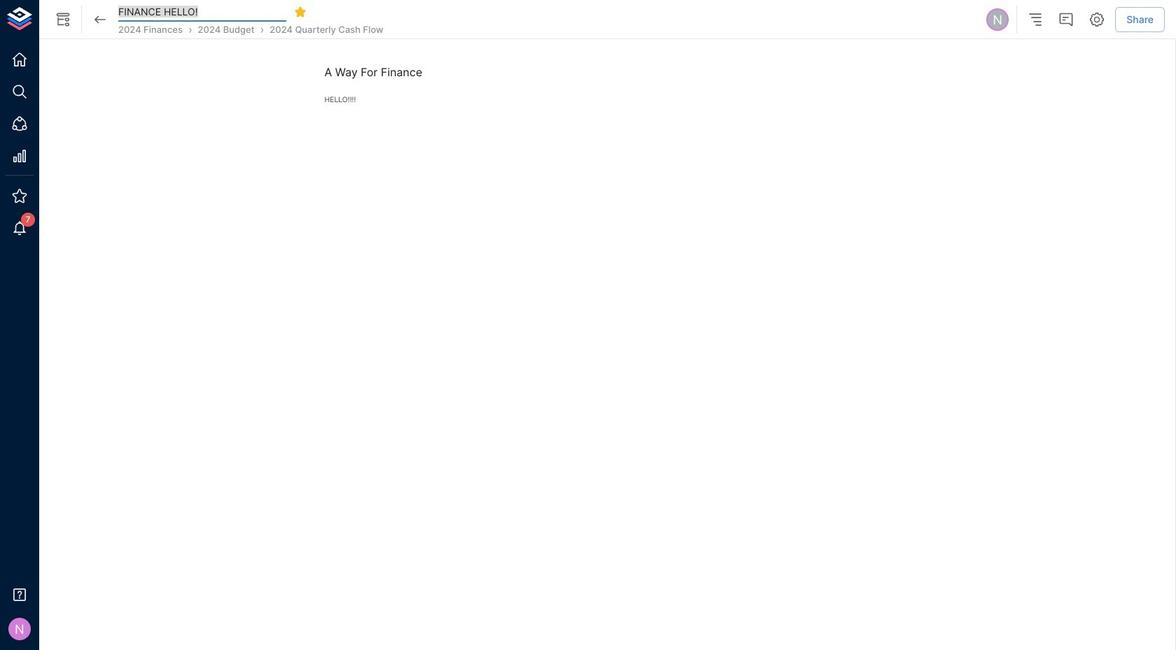 Task type: locate. For each thing, give the bounding box(es) containing it.
show wiki image
[[55, 11, 71, 28]]

comments image
[[1058, 11, 1075, 28]]

None text field
[[118, 2, 286, 22]]

settings image
[[1089, 11, 1106, 28]]

table of contents image
[[1027, 11, 1044, 28]]



Task type: describe. For each thing, give the bounding box(es) containing it.
go back image
[[92, 11, 109, 28]]

remove favorite image
[[294, 5, 307, 18]]



Task type: vqa. For each thing, say whether or not it's contained in the screenshot.
4th help Image from the bottom
no



